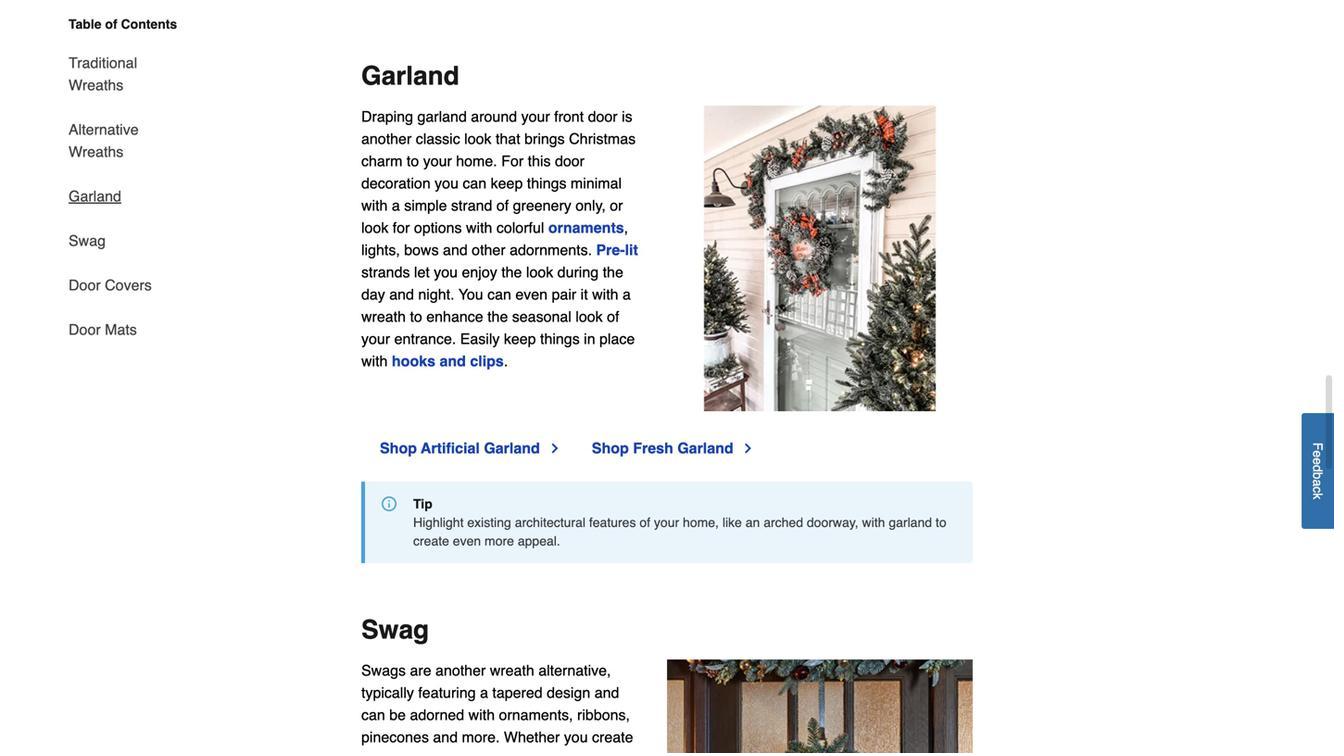 Task type: vqa. For each thing, say whether or not it's contained in the screenshot.
left "even"
yes



Task type: describe. For each thing, give the bounding box(es) containing it.
features
[[589, 515, 636, 530]]

you for garland
[[435, 175, 459, 192]]

let
[[414, 264, 430, 281]]

things inside pre-lit strands let you enjoy the look during the day and night. you can even pair it with a wreath to enhance the seasonal look of your entrance. easily keep things in place with
[[540, 330, 580, 348]]

shop fresh garland link
[[592, 437, 756, 460]]

highlight
[[413, 515, 464, 530]]

a inside pre-lit strands let you enjoy the look during the day and night. you can even pair it with a wreath to enhance the seasonal look of your entrance. easily keep things in place with
[[623, 286, 631, 303]]

minimal
[[571, 175, 622, 192]]

an
[[746, 515, 760, 530]]

greenery inside swags are another wreath alternative, typically featuring a tapered design and can be adorned with ornaments, ribbons, pinecones and more. whether you create your own from leftover greenery clipp
[[512, 751, 571, 754]]

and up from
[[433, 729, 458, 746]]

to inside pre-lit strands let you enjoy the look during the day and night. you can even pair it with a wreath to enhance the seasonal look of your entrance. easily keep things in place with
[[410, 308, 422, 325]]

wreath inside pre-lit strands let you enjoy the look during the day and night. you can even pair it with a wreath to enhance the seasonal look of your entrance. easily keep things in place with
[[361, 308, 406, 325]]

garland inside the table of contents element
[[69, 188, 121, 205]]

strand
[[451, 197, 493, 214]]

garland with pinecones and plaid bows framing a front door with a matching wreath. image
[[667, 106, 973, 412]]

door covers
[[69, 277, 152, 294]]

swags
[[361, 662, 406, 679]]

front
[[554, 108, 584, 125]]

1 horizontal spatial swag
[[361, 615, 429, 645]]

the up easily
[[488, 308, 508, 325]]

shop for shop artificial garland
[[380, 440, 417, 457]]

lit
[[625, 241, 638, 259]]

enhance
[[427, 308, 483, 325]]

wreaths for alternative wreaths
[[69, 143, 124, 160]]

alternative wreaths link
[[69, 108, 193, 174]]

artificial
[[421, 440, 480, 457]]

more
[[485, 534, 514, 549]]

charm
[[361, 153, 403, 170]]

garland inside draping garland around your front door is another classic look that brings christmas charm to your home. for this door decoration you can keep things minimal with a simple strand of greenery only, or look for options with colorful
[[418, 108, 467, 125]]

arched
[[764, 515, 804, 530]]

a inside swags are another wreath alternative, typically featuring a tapered design and can be adorned with ornaments, ribbons, pinecones and more. whether you create your own from leftover greenery clipp
[[480, 684, 488, 702]]

traditional wreaths
[[69, 54, 137, 94]]

look up home.
[[464, 130, 492, 147]]

with left "hooks"
[[361, 353, 388, 370]]

options
[[414, 219, 462, 236]]

things inside draping garland around your front door is another classic look that brings christmas charm to your home. for this door decoration you can keep things minimal with a simple strand of greenery only, or look for options with colorful
[[527, 175, 567, 192]]

and inside pre-lit strands let you enjoy the look during the day and night. you can even pair it with a wreath to enhance the seasonal look of your entrance. easily keep things in place with
[[389, 286, 414, 303]]

adornments.
[[510, 241, 592, 259]]

even inside pre-lit strands let you enjoy the look during the day and night. you can even pair it with a wreath to enhance the seasonal look of your entrance. easily keep things in place with
[[516, 286, 548, 303]]

to for draping
[[407, 153, 419, 170]]

d
[[1311, 465, 1326, 472]]

and up ribbons,
[[595, 684, 619, 702]]

garland right fresh
[[678, 440, 734, 457]]

home,
[[683, 515, 719, 530]]

mats
[[105, 321, 137, 338]]

entrance.
[[394, 330, 456, 348]]

door for door mats
[[69, 321, 101, 338]]

colorful
[[497, 219, 544, 236]]

pair
[[552, 286, 577, 303]]

you for swag
[[564, 729, 588, 746]]

f e e d b a c k
[[1311, 443, 1326, 500]]

hooks and clips link
[[392, 353, 504, 370]]

wreath inside swags are another wreath alternative, typically featuring a tapered design and can be adorned with ornaments, ribbons, pinecones and more. whether you create your own from leftover greenery clipp
[[490, 662, 535, 679]]

your inside 'tip highlight existing architectural features of your home, like an arched doorway, with garland to create even more appeal.'
[[654, 515, 679, 530]]

alternative
[[69, 121, 139, 138]]

2 e from the top
[[1311, 458, 1326, 465]]

hooks
[[392, 353, 436, 370]]

swags are another wreath alternative, typically featuring a tapered design and can be adorned with ornaments, ribbons, pinecones and more. whether you create your own from leftover greenery clipp
[[361, 662, 643, 754]]

enjoy
[[462, 264, 497, 281]]

night.
[[418, 286, 455, 303]]

leftover
[[460, 751, 508, 754]]

shop fresh garland
[[592, 440, 734, 457]]

create inside 'tip highlight existing architectural features of your home, like an arched doorway, with garland to create even more appeal.'
[[413, 534, 449, 549]]

hooks and clips .
[[392, 353, 508, 370]]

you inside pre-lit strands let you enjoy the look during the day and night. you can even pair it with a wreath to enhance the seasonal look of your entrance. easily keep things in place with
[[434, 264, 458, 281]]

, lights, bows and other adornments.
[[361, 219, 628, 259]]

is
[[622, 108, 633, 125]]

with down decoration
[[361, 197, 388, 214]]

.
[[504, 353, 508, 370]]

another inside swags are another wreath alternative, typically featuring a tapered design and can be adorned with ornaments, ribbons, pinecones and more. whether you create your own from leftover greenery clipp
[[436, 662, 486, 679]]

for
[[393, 219, 410, 236]]

strands
[[361, 264, 410, 281]]

draping
[[361, 108, 413, 125]]

0 vertical spatial door
[[588, 108, 618, 125]]

pinecones
[[361, 729, 429, 746]]

tip
[[413, 497, 433, 512]]

own
[[394, 751, 422, 754]]

clips
[[470, 353, 504, 370]]

traditional
[[69, 54, 137, 71]]

b
[[1311, 472, 1326, 479]]

k
[[1311, 493, 1326, 500]]

door mats link
[[69, 308, 137, 341]]

only,
[[576, 197, 606, 214]]

bows
[[404, 241, 439, 259]]

a inside button
[[1311, 479, 1326, 487]]

ornaments
[[549, 219, 624, 236]]

easily
[[460, 330, 500, 348]]

table of contents element
[[54, 15, 193, 341]]

garland up draping
[[361, 61, 460, 91]]

more.
[[462, 729, 500, 746]]

you
[[459, 286, 484, 303]]

brings
[[525, 130, 565, 147]]

christmas
[[569, 130, 636, 147]]

it
[[581, 286, 588, 303]]

garland right artificial
[[484, 440, 540, 457]]

swag inside the table of contents element
[[69, 232, 106, 249]]

simple
[[404, 197, 447, 214]]

alternative wreaths
[[69, 121, 139, 160]]

doorway,
[[807, 515, 859, 530]]

featuring
[[418, 684, 476, 702]]

ribbons,
[[577, 707, 630, 724]]

table
[[69, 17, 102, 32]]

your down classic
[[423, 153, 452, 170]]



Task type: locate. For each thing, give the bounding box(es) containing it.
keep inside pre-lit strands let you enjoy the look during the day and night. you can even pair it with a wreath to enhance the seasonal look of your entrance. easily keep things in place with
[[504, 330, 536, 348]]

wreaths
[[69, 76, 124, 94], [69, 143, 124, 160]]

wreath down 'day'
[[361, 308, 406, 325]]

another
[[361, 130, 412, 147], [436, 662, 486, 679]]

of inside pre-lit strands let you enjoy the look during the day and night. you can even pair it with a wreath to enhance the seasonal look of your entrance. easily keep things in place with
[[607, 308, 620, 325]]

with right doorway,
[[862, 515, 886, 530]]

1 door from the top
[[69, 277, 101, 294]]

of inside draping garland around your front door is another classic look that brings christmas charm to your home. for this door decoration you can keep things minimal with a simple strand of greenery only, or look for options with colorful
[[497, 197, 509, 214]]

and
[[443, 241, 468, 259], [389, 286, 414, 303], [440, 353, 466, 370], [595, 684, 619, 702], [433, 729, 458, 746]]

another down draping
[[361, 130, 412, 147]]

2 chevron right image from the left
[[741, 441, 756, 456]]

ornaments,
[[499, 707, 573, 724]]

0 vertical spatial door
[[69, 277, 101, 294]]

1 vertical spatial even
[[453, 534, 481, 549]]

greenery down whether at the left bottom of the page
[[512, 751, 571, 754]]

you
[[435, 175, 459, 192], [434, 264, 458, 281], [564, 729, 588, 746]]

wreaths inside alternative wreaths
[[69, 143, 124, 160]]

day
[[361, 286, 385, 303]]

shop left fresh
[[592, 440, 629, 457]]

even
[[516, 286, 548, 303], [453, 534, 481, 549]]

swag link
[[69, 219, 106, 263]]

wreaths inside traditional wreaths
[[69, 76, 124, 94]]

can down home.
[[463, 175, 487, 192]]

you right the let
[[434, 264, 458, 281]]

things down seasonal
[[540, 330, 580, 348]]

1 chevron right image from the left
[[548, 441, 562, 456]]

pre-
[[596, 241, 625, 259]]

you inside swags are another wreath alternative, typically featuring a tapered design and can be adorned with ornaments, ribbons, pinecones and more. whether you create your own from leftover greenery clipp
[[564, 729, 588, 746]]

e up d on the right bottom of page
[[1311, 451, 1326, 458]]

1 vertical spatial swag
[[361, 615, 429, 645]]

create down ribbons,
[[592, 729, 633, 746]]

to inside draping garland around your front door is another classic look that brings christmas charm to your home. for this door decoration you can keep things minimal with a simple strand of greenery only, or look for options with colorful
[[407, 153, 419, 170]]

door up door mats link
[[69, 277, 101, 294]]

and inside , lights, bows and other adornments.
[[443, 241, 468, 259]]

lights,
[[361, 241, 400, 259]]

chevron right image for shop artificial garland
[[548, 441, 562, 456]]

your
[[521, 108, 550, 125], [423, 153, 452, 170], [361, 330, 390, 348], [654, 515, 679, 530], [361, 751, 390, 754]]

can inside swags are another wreath alternative, typically featuring a tapered design and can be adorned with ornaments, ribbons, pinecones and more. whether you create your own from leftover greenery clipp
[[361, 707, 385, 724]]

traditional wreaths link
[[69, 41, 193, 108]]

architectural
[[515, 515, 586, 530]]

draping garland around your front door is another classic look that brings christmas charm to your home. for this door decoration you can keep things minimal with a simple strand of greenery only, or look for options with colorful
[[361, 108, 636, 236]]

can right you
[[488, 286, 512, 303]]

chevron right image inside shop artificial garland link
[[548, 441, 562, 456]]

swag down the garland link
[[69, 232, 106, 249]]

your inside pre-lit strands let you enjoy the look during the day and night. you can even pair it with a wreath to enhance the seasonal look of your entrance. easily keep things in place with
[[361, 330, 390, 348]]

the down pre-
[[603, 264, 624, 281]]

your down 'day'
[[361, 330, 390, 348]]

0 horizontal spatial chevron right image
[[548, 441, 562, 456]]

of up the colorful
[[497, 197, 509, 214]]

typically
[[361, 684, 414, 702]]

greenery up the colorful
[[513, 197, 572, 214]]

look up in
[[576, 308, 603, 325]]

chevron right image up the architectural
[[548, 441, 562, 456]]

0 vertical spatial wreath
[[361, 308, 406, 325]]

,
[[624, 219, 628, 236]]

wreaths down alternative
[[69, 143, 124, 160]]

with inside swags are another wreath alternative, typically featuring a tapered design and can be adorned with ornaments, ribbons, pinecones and more. whether you create your own from leftover greenery clipp
[[469, 707, 495, 724]]

0 vertical spatial another
[[361, 130, 412, 147]]

can left the be
[[361, 707, 385, 724]]

door up christmas
[[588, 108, 618, 125]]

1 vertical spatial door
[[555, 153, 585, 170]]

that
[[496, 130, 521, 147]]

other
[[472, 241, 506, 259]]

with right the it
[[592, 286, 619, 303]]

1 vertical spatial greenery
[[512, 751, 571, 754]]

the
[[502, 264, 522, 281], [603, 264, 624, 281], [488, 308, 508, 325]]

door
[[588, 108, 618, 125], [555, 153, 585, 170]]

appeal.
[[518, 534, 561, 549]]

0 vertical spatial create
[[413, 534, 449, 549]]

1 horizontal spatial another
[[436, 662, 486, 679]]

shop
[[380, 440, 417, 457], [592, 440, 629, 457]]

1 horizontal spatial shop
[[592, 440, 629, 457]]

1 horizontal spatial chevron right image
[[741, 441, 756, 456]]

can inside pre-lit strands let you enjoy the look during the day and night. you can even pair it with a wreath to enhance the seasonal look of your entrance. easily keep things in place with
[[488, 286, 512, 303]]

fresh
[[633, 440, 674, 457]]

to for tip
[[936, 515, 947, 530]]

pre-lit strands let you enjoy the look during the day and night. you can even pair it with a wreath to enhance the seasonal look of your entrance. easily keep things in place with
[[361, 241, 638, 370]]

you down ribbons,
[[564, 729, 588, 746]]

even inside 'tip highlight existing architectural features of your home, like an arched doorway, with garland to create even more appeal.'
[[453, 534, 481, 549]]

shop artificial garland link
[[380, 437, 562, 460]]

1 horizontal spatial create
[[592, 729, 633, 746]]

and left clips
[[440, 353, 466, 370]]

your down the pinecones
[[361, 751, 390, 754]]

and down strands
[[389, 286, 414, 303]]

to inside 'tip highlight existing architectural features of your home, like an arched doorway, with garland to create even more appeal.'
[[936, 515, 947, 530]]

0 vertical spatial keep
[[491, 175, 523, 192]]

of inside 'tip highlight existing architectural features of your home, like an arched doorway, with garland to create even more appeal.'
[[640, 515, 651, 530]]

1 vertical spatial things
[[540, 330, 580, 348]]

wreaths for traditional wreaths
[[69, 76, 124, 94]]

1 vertical spatial door
[[69, 321, 101, 338]]

or
[[610, 197, 623, 214]]

1 horizontal spatial even
[[516, 286, 548, 303]]

chevron right image up an
[[741, 441, 756, 456]]

2 door from the top
[[69, 321, 101, 338]]

f e e d b a c k button
[[1302, 413, 1335, 529]]

0 vertical spatial garland
[[418, 108, 467, 125]]

0 horizontal spatial wreath
[[361, 308, 406, 325]]

e up b
[[1311, 458, 1326, 465]]

shop left artificial
[[380, 440, 417, 457]]

0 horizontal spatial garland
[[418, 108, 467, 125]]

a right the it
[[623, 286, 631, 303]]

classic
[[416, 130, 460, 147]]

2 vertical spatial can
[[361, 707, 385, 724]]

c
[[1311, 487, 1326, 493]]

swag
[[69, 232, 106, 249], [361, 615, 429, 645]]

like
[[723, 515, 742, 530]]

0 horizontal spatial shop
[[380, 440, 417, 457]]

create inside swags are another wreath alternative, typically featuring a tapered design and can be adorned with ornaments, ribbons, pinecones and more. whether you create your own from leftover greenery clipp
[[592, 729, 633, 746]]

door covers link
[[69, 263, 152, 308]]

the down the 'other'
[[502, 264, 522, 281]]

1 vertical spatial wreath
[[490, 662, 535, 679]]

door left mats
[[69, 321, 101, 338]]

a up k
[[1311, 479, 1326, 487]]

this
[[528, 153, 551, 170]]

garland link
[[69, 174, 121, 219]]

design
[[547, 684, 591, 702]]

an evergreen swag adorned with red, pink and gold ornaments and pinecones on a front door. image
[[667, 660, 973, 754]]

seasonal
[[512, 308, 572, 325]]

1 vertical spatial garland
[[889, 515, 932, 530]]

0 horizontal spatial can
[[361, 707, 385, 724]]

2 wreaths from the top
[[69, 143, 124, 160]]

adorned
[[410, 707, 465, 724]]

alternative,
[[539, 662, 611, 679]]

a left tapered
[[480, 684, 488, 702]]

of right the table
[[105, 17, 117, 32]]

create down highlight
[[413, 534, 449, 549]]

garland right doorway,
[[889, 515, 932, 530]]

1 vertical spatial wreaths
[[69, 143, 124, 160]]

you up simple on the top left of page
[[435, 175, 459, 192]]

1 vertical spatial another
[[436, 662, 486, 679]]

f
[[1311, 443, 1326, 451]]

greenery inside draping garland around your front door is another classic look that brings christmas charm to your home. for this door decoration you can keep things minimal with a simple strand of greenery only, or look for options with colorful
[[513, 197, 572, 214]]

of right features
[[640, 515, 651, 530]]

1 vertical spatial can
[[488, 286, 512, 303]]

can inside draping garland around your front door is another classic look that brings christmas charm to your home. for this door decoration you can keep things minimal with a simple strand of greenery only, or look for options with colorful
[[463, 175, 487, 192]]

things
[[527, 175, 567, 192], [540, 330, 580, 348]]

2 vertical spatial to
[[936, 515, 947, 530]]

another up featuring
[[436, 662, 486, 679]]

keep up .
[[504, 330, 536, 348]]

contents
[[121, 17, 177, 32]]

0 horizontal spatial even
[[453, 534, 481, 549]]

look down adornments.
[[526, 264, 554, 281]]

table of contents
[[69, 17, 177, 32]]

even up seasonal
[[516, 286, 548, 303]]

a down decoration
[[392, 197, 400, 214]]

chevron right image for shop fresh garland
[[741, 441, 756, 456]]

with inside 'tip highlight existing architectural features of your home, like an arched doorway, with garland to create even more appeal.'
[[862, 515, 886, 530]]

look up lights,
[[361, 219, 389, 236]]

0 vertical spatial things
[[527, 175, 567, 192]]

home.
[[456, 153, 497, 170]]

ornaments link
[[549, 219, 624, 236]]

tip highlight existing architectural features of your home, like an arched doorway, with garland to create even more appeal.
[[413, 497, 947, 549]]

are
[[410, 662, 432, 679]]

info image
[[382, 497, 397, 512]]

0 vertical spatial even
[[516, 286, 548, 303]]

chevron right image
[[548, 441, 562, 456], [741, 441, 756, 456]]

0 horizontal spatial door
[[555, 153, 585, 170]]

1 vertical spatial keep
[[504, 330, 536, 348]]

0 horizontal spatial create
[[413, 534, 449, 549]]

2 vertical spatial you
[[564, 729, 588, 746]]

chevron right image inside the shop fresh garland link
[[741, 441, 756, 456]]

wreath up tapered
[[490, 662, 535, 679]]

tapered
[[493, 684, 543, 702]]

0 vertical spatial swag
[[69, 232, 106, 249]]

0 horizontal spatial another
[[361, 130, 412, 147]]

and down options
[[443, 241, 468, 259]]

1 vertical spatial create
[[592, 729, 633, 746]]

even down existing
[[453, 534, 481, 549]]

0 vertical spatial can
[[463, 175, 487, 192]]

covers
[[105, 277, 152, 294]]

another inside draping garland around your front door is another classic look that brings christmas charm to your home. for this door decoration you can keep things minimal with a simple strand of greenery only, or look for options with colorful
[[361, 130, 412, 147]]

look
[[464, 130, 492, 147], [361, 219, 389, 236], [526, 264, 554, 281], [576, 308, 603, 325]]

0 vertical spatial you
[[435, 175, 459, 192]]

wreaths down traditional
[[69, 76, 124, 94]]

decoration
[[361, 175, 431, 192]]

keep
[[491, 175, 523, 192], [504, 330, 536, 348]]

your left home,
[[654, 515, 679, 530]]

1 horizontal spatial garland
[[889, 515, 932, 530]]

be
[[389, 707, 406, 724]]

1 shop from the left
[[380, 440, 417, 457]]

things down this
[[527, 175, 567, 192]]

1 wreaths from the top
[[69, 76, 124, 94]]

2 shop from the left
[[592, 440, 629, 457]]

existing
[[467, 515, 511, 530]]

with down strand
[[466, 219, 493, 236]]

during
[[558, 264, 599, 281]]

for
[[502, 153, 524, 170]]

1 horizontal spatial can
[[463, 175, 487, 192]]

shop for shop fresh garland
[[592, 440, 629, 457]]

with up more.
[[469, 707, 495, 724]]

door mats
[[69, 321, 137, 338]]

garland
[[418, 108, 467, 125], [889, 515, 932, 530]]

0 vertical spatial greenery
[[513, 197, 572, 214]]

wreath
[[361, 308, 406, 325], [490, 662, 535, 679]]

around
[[471, 108, 517, 125]]

your up brings
[[521, 108, 550, 125]]

1 horizontal spatial wreath
[[490, 662, 535, 679]]

swag up swags
[[361, 615, 429, 645]]

a
[[392, 197, 400, 214], [623, 286, 631, 303], [1311, 479, 1326, 487], [480, 684, 488, 702]]

2 horizontal spatial can
[[488, 286, 512, 303]]

1 e from the top
[[1311, 451, 1326, 458]]

of up place
[[607, 308, 620, 325]]

place
[[600, 330, 635, 348]]

0 horizontal spatial swag
[[69, 232, 106, 249]]

1 vertical spatial to
[[410, 308, 422, 325]]

1 horizontal spatial door
[[588, 108, 618, 125]]

keep inside draping garland around your front door is another classic look that brings christmas charm to your home. for this door decoration you can keep things minimal with a simple strand of greenery only, or look for options with colorful
[[491, 175, 523, 192]]

of
[[105, 17, 117, 32], [497, 197, 509, 214], [607, 308, 620, 325], [640, 515, 651, 530]]

1 vertical spatial you
[[434, 264, 458, 281]]

keep down for
[[491, 175, 523, 192]]

to
[[407, 153, 419, 170], [410, 308, 422, 325], [936, 515, 947, 530]]

from
[[426, 751, 455, 754]]

pre-lit link
[[596, 241, 638, 259]]

can
[[463, 175, 487, 192], [488, 286, 512, 303], [361, 707, 385, 724]]

0 vertical spatial wreaths
[[69, 76, 124, 94]]

with
[[361, 197, 388, 214], [466, 219, 493, 236], [592, 286, 619, 303], [361, 353, 388, 370], [862, 515, 886, 530], [469, 707, 495, 724]]

you inside draping garland around your front door is another classic look that brings christmas charm to your home. for this door decoration you can keep things minimal with a simple strand of greenery only, or look for options with colorful
[[435, 175, 459, 192]]

your inside swags are another wreath alternative, typically featuring a tapered design and can be adorned with ornaments, ribbons, pinecones and more. whether you create your own from leftover greenery clipp
[[361, 751, 390, 754]]

0 vertical spatial to
[[407, 153, 419, 170]]

greenery
[[513, 197, 572, 214], [512, 751, 571, 754]]

garland up classic
[[418, 108, 467, 125]]

door for door covers
[[69, 277, 101, 294]]

door right this
[[555, 153, 585, 170]]

a inside draping garland around your front door is another classic look that brings christmas charm to your home. for this door decoration you can keep things minimal with a simple strand of greenery only, or look for options with colorful
[[392, 197, 400, 214]]

garland up swag link
[[69, 188, 121, 205]]

garland inside 'tip highlight existing architectural features of your home, like an arched doorway, with garland to create even more appeal.'
[[889, 515, 932, 530]]



